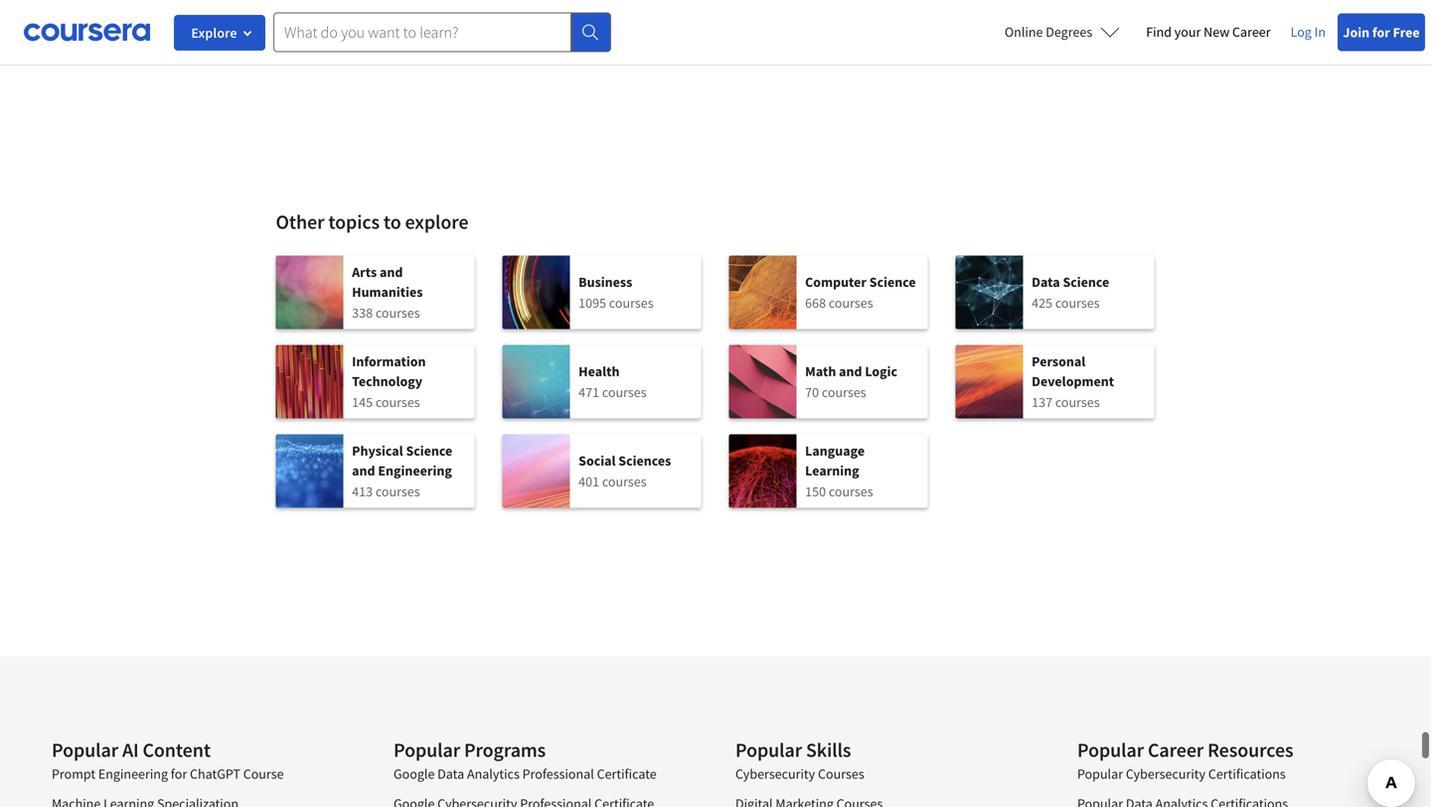 Task type: describe. For each thing, give the bounding box(es) containing it.
courses inside information technology 145 courses
[[375, 394, 420, 411]]

courses inside arts and humanities 338 courses
[[375, 304, 420, 322]]

computer
[[805, 273, 867, 291]]

find your new career link
[[1136, 20, 1281, 45]]

prompt
[[52, 766, 96, 784]]

information technology 145 courses
[[352, 353, 426, 411]]

courses inside language learning 150 courses
[[829, 483, 873, 501]]

other
[[276, 210, 324, 235]]

425
[[1032, 294, 1052, 312]]

online
[[1005, 23, 1043, 41]]

popular cybersecurity certifications list
[[1077, 765, 1361, 808]]

in
[[1314, 23, 1326, 41]]

for inside 'prompt engineering for chatgpt course' list
[[171, 766, 187, 784]]

413
[[352, 483, 373, 501]]

arts and humanities 338 courses
[[352, 263, 423, 322]]

401
[[579, 473, 599, 491]]

popular ai content
[[52, 738, 211, 763]]

language
[[805, 442, 865, 460]]

join for free link
[[1338, 13, 1425, 51]]

popular for popular ai content
[[52, 738, 118, 763]]

explore button
[[174, 15, 265, 51]]

and for arts
[[380, 263, 403, 281]]

technology
[[352, 373, 422, 391]]

courses inside data science 425 courses
[[1055, 294, 1100, 312]]

popular programs
[[394, 738, 546, 763]]

analytics
[[467, 766, 520, 784]]

popular career resources
[[1077, 738, 1293, 763]]

chatgpt
[[190, 766, 240, 784]]

list item for skills
[[735, 795, 1020, 808]]

health 471 courses
[[579, 363, 647, 402]]

find
[[1146, 23, 1172, 41]]

list item for ai
[[52, 795, 336, 808]]

list item for career
[[1077, 795, 1361, 808]]

course
[[243, 766, 284, 784]]

learning
[[805, 462, 859, 480]]

data inside data science 425 courses
[[1032, 273, 1060, 291]]

development
[[1032, 373, 1114, 391]]

content
[[143, 738, 211, 763]]

information
[[352, 353, 426, 371]]

courses inside social sciences 401 courses
[[602, 473, 647, 491]]

courses
[[818, 766, 864, 784]]

social
[[579, 452, 616, 470]]

professional
[[522, 766, 594, 784]]

business
[[579, 273, 632, 291]]

data science 425 courses
[[1032, 273, 1109, 312]]

list item for programs
[[394, 795, 678, 808]]

programs
[[464, 738, 546, 763]]

popular cybersecurity certifications link
[[1077, 766, 1286, 784]]

new
[[1204, 23, 1230, 41]]

humanities
[[352, 283, 423, 301]]

popular cybersecurity certifications
[[1077, 766, 1286, 784]]

150
[[805, 483, 826, 501]]

degrees
[[1046, 23, 1092, 41]]

courses inside health 471 courses
[[602, 384, 647, 402]]

join for free
[[1343, 23, 1420, 41]]

topics
[[328, 210, 380, 235]]

logic
[[865, 363, 897, 381]]

computer science 668 courses
[[805, 273, 916, 312]]

courses inside the business 1095 courses
[[609, 294, 653, 312]]

cybersecurity courses
[[735, 766, 864, 784]]

resources
[[1208, 738, 1293, 763]]

sciences
[[618, 452, 671, 470]]

engineering inside the physical science and engineering 413 courses
[[378, 462, 452, 480]]

to
[[384, 210, 401, 235]]



Task type: vqa. For each thing, say whether or not it's contained in the screenshot.


Task type: locate. For each thing, give the bounding box(es) containing it.
3 list item from the left
[[735, 795, 1020, 808]]

cybersecurity
[[735, 766, 815, 784], [1126, 766, 1206, 784]]

popular for popular career resources
[[1077, 738, 1144, 763]]

0 horizontal spatial engineering
[[98, 766, 168, 784]]

1 vertical spatial for
[[171, 766, 187, 784]]

and inside math and logic 70 courses
[[839, 363, 862, 381]]

log in
[[1290, 23, 1326, 41]]

explore
[[405, 210, 468, 235]]

skills
[[806, 738, 851, 763]]

0 vertical spatial engineering
[[378, 462, 452, 480]]

explore
[[191, 24, 237, 42]]

popular skills
[[735, 738, 851, 763]]

cybersecurity down "popular skills"
[[735, 766, 815, 784]]

engineering down physical at the left of page
[[378, 462, 452, 480]]

footer containing popular ai content
[[0, 657, 1431, 808]]

career up the popular cybersecurity certifications link
[[1148, 738, 1204, 763]]

google data analytics professional certificate link
[[394, 766, 657, 784]]

other topics to explore
[[276, 210, 468, 235]]

145
[[352, 394, 373, 411]]

courses down math
[[822, 384, 866, 402]]

70
[[805, 384, 819, 402]]

and up the 413
[[352, 462, 375, 480]]

0 vertical spatial data
[[1032, 273, 1060, 291]]

log
[[1290, 23, 1312, 41]]

list
[[276, 256, 1155, 524]]

courses down humanities
[[375, 304, 420, 322]]

137
[[1032, 394, 1052, 411]]

prompt engineering for chatgpt course link
[[52, 766, 284, 784]]

courses down health
[[602, 384, 647, 402]]

engineering down popular ai content on the bottom of the page
[[98, 766, 168, 784]]

list item down chatgpt
[[52, 795, 336, 808]]

None search field
[[273, 12, 611, 52]]

2 list item from the left
[[394, 795, 678, 808]]

certifications
[[1208, 766, 1286, 784]]

career right new
[[1232, 23, 1271, 41]]

prompt engineering for chatgpt course
[[52, 766, 284, 784]]

1 cybersecurity from the left
[[735, 766, 815, 784]]

1 vertical spatial and
[[839, 363, 862, 381]]

0 horizontal spatial science
[[406, 442, 452, 460]]

2 vertical spatial and
[[352, 462, 375, 480]]

language learning 150 courses
[[805, 442, 873, 501]]

math and logic 70 courses
[[805, 363, 897, 402]]

1 horizontal spatial and
[[380, 263, 403, 281]]

popular for popular programs
[[394, 738, 460, 763]]

google data analytics professional certificate list
[[394, 765, 678, 808]]

1 horizontal spatial career
[[1232, 23, 1271, 41]]

science inside computer science 668 courses
[[869, 273, 916, 291]]

footer
[[0, 657, 1431, 808]]

for inside "join for free" link
[[1372, 23, 1390, 41]]

science inside the physical science and engineering 413 courses
[[406, 442, 452, 460]]

4 list item from the left
[[1077, 795, 1361, 808]]

cybersecurity down popular career resources
[[1126, 766, 1206, 784]]

science inside data science 425 courses
[[1063, 273, 1109, 291]]

social sciences 401 courses
[[579, 452, 671, 491]]

google data analytics professional certificate
[[394, 766, 657, 784]]

1 horizontal spatial for
[[1372, 23, 1390, 41]]

science up personal
[[1063, 273, 1109, 291]]

science right physical at the left of page
[[406, 442, 452, 460]]

courses down computer in the right top of the page
[[829, 294, 873, 312]]

certificate
[[597, 766, 657, 784]]

338
[[352, 304, 373, 322]]

log in link
[[1281, 20, 1336, 44]]

courses inside computer science 668 courses
[[829, 294, 873, 312]]

popular up prompt
[[52, 738, 118, 763]]

popular down popular career resources
[[1077, 766, 1123, 784]]

0 vertical spatial for
[[1372, 23, 1390, 41]]

2 horizontal spatial science
[[1063, 273, 1109, 291]]

0 horizontal spatial cybersecurity
[[735, 766, 815, 784]]

2 horizontal spatial and
[[839, 363, 862, 381]]

popular for popular skills
[[735, 738, 802, 763]]

and for math
[[839, 363, 862, 381]]

science for physical science and engineering 413 courses
[[406, 442, 452, 460]]

coursera image
[[24, 16, 150, 48]]

0 vertical spatial and
[[380, 263, 403, 281]]

1 horizontal spatial science
[[869, 273, 916, 291]]

your
[[1174, 23, 1201, 41]]

personal
[[1032, 353, 1085, 371]]

personal development 137 courses
[[1032, 353, 1114, 411]]

courses
[[609, 294, 653, 312], [829, 294, 873, 312], [1055, 294, 1100, 312], [375, 304, 420, 322], [602, 384, 647, 402], [822, 384, 866, 402], [375, 394, 420, 411], [1055, 394, 1100, 411], [602, 473, 647, 491], [375, 483, 420, 501], [829, 483, 873, 501]]

1 vertical spatial engineering
[[98, 766, 168, 784]]

find your new career
[[1146, 23, 1271, 41]]

online degrees button
[[989, 10, 1136, 54]]

668
[[805, 294, 826, 312]]

471
[[579, 384, 599, 402]]

0 horizontal spatial career
[[1148, 738, 1204, 763]]

courses down learning
[[829, 483, 873, 501]]

and inside arts and humanities 338 courses
[[380, 263, 403, 281]]

0 horizontal spatial data
[[437, 766, 464, 784]]

data
[[1032, 273, 1060, 291], [437, 766, 464, 784]]

engineering inside list
[[98, 766, 168, 784]]

1 vertical spatial career
[[1148, 738, 1204, 763]]

engineering
[[378, 462, 452, 480], [98, 766, 168, 784]]

ai
[[122, 738, 139, 763]]

1 horizontal spatial cybersecurity
[[1126, 766, 1206, 784]]

arts
[[352, 263, 377, 281]]

0 vertical spatial career
[[1232, 23, 1271, 41]]

online degrees
[[1005, 23, 1092, 41]]

popular
[[52, 738, 118, 763], [394, 738, 460, 763], [735, 738, 802, 763], [1077, 738, 1144, 763], [1077, 766, 1123, 784]]

1095
[[579, 294, 606, 312]]

data down "popular programs"
[[437, 766, 464, 784]]

and
[[380, 263, 403, 281], [839, 363, 862, 381], [352, 462, 375, 480]]

courses down technology
[[375, 394, 420, 411]]

courses inside personal development 137 courses
[[1055, 394, 1100, 411]]

career
[[1232, 23, 1271, 41], [1148, 738, 1204, 763]]

1 horizontal spatial data
[[1032, 273, 1060, 291]]

list item
[[52, 795, 336, 808], [394, 795, 678, 808], [735, 795, 1020, 808], [1077, 795, 1361, 808]]

for
[[1372, 23, 1390, 41], [171, 766, 187, 784]]

What do you want to learn? text field
[[273, 12, 571, 52]]

courses inside the physical science and engineering 413 courses
[[375, 483, 420, 501]]

1 list item from the left
[[52, 795, 336, 808]]

prompt engineering for chatgpt course list
[[52, 765, 336, 808]]

science for data science 425 courses
[[1063, 273, 1109, 291]]

math
[[805, 363, 836, 381]]

courses right the 413
[[375, 483, 420, 501]]

for right join
[[1372, 23, 1390, 41]]

and inside the physical science and engineering 413 courses
[[352, 462, 375, 480]]

0 horizontal spatial for
[[171, 766, 187, 784]]

courses inside math and logic 70 courses
[[822, 384, 866, 402]]

popular up the popular cybersecurity certifications link
[[1077, 738, 1144, 763]]

and up humanities
[[380, 263, 403, 281]]

cybersecurity courses list
[[735, 765, 1020, 808]]

join
[[1343, 23, 1370, 41]]

list item down google data analytics professional certificate
[[394, 795, 678, 808]]

science for computer science 668 courses
[[869, 273, 916, 291]]

courses right 425
[[1055, 294, 1100, 312]]

science
[[869, 273, 916, 291], [1063, 273, 1109, 291], [406, 442, 452, 460]]

1 horizontal spatial engineering
[[378, 462, 452, 480]]

popular for popular cybersecurity certifications
[[1077, 766, 1123, 784]]

google
[[394, 766, 435, 784]]

list containing arts and humanities
[[276, 256, 1155, 524]]

data inside list
[[437, 766, 464, 784]]

cybersecurity courses link
[[735, 766, 864, 784]]

health
[[579, 363, 620, 381]]

and right math
[[839, 363, 862, 381]]

courses down development
[[1055, 394, 1100, 411]]

courses down business
[[609, 294, 653, 312]]

physical science and engineering 413 courses
[[352, 442, 452, 501]]

business 1095 courses
[[579, 273, 653, 312]]

courses down sciences
[[602, 473, 647, 491]]

popular inside the "popular cybersecurity certifications" list
[[1077, 766, 1123, 784]]

popular up cybersecurity courses link at bottom right
[[735, 738, 802, 763]]

popular up google on the bottom
[[394, 738, 460, 763]]

list item down courses
[[735, 795, 1020, 808]]

1 vertical spatial data
[[437, 766, 464, 784]]

science right computer in the right top of the page
[[869, 273, 916, 291]]

free
[[1393, 23, 1420, 41]]

career inside the find your new career link
[[1232, 23, 1271, 41]]

for down content
[[171, 766, 187, 784]]

physical
[[352, 442, 403, 460]]

list item down certifications
[[1077, 795, 1361, 808]]

0 horizontal spatial and
[[352, 462, 375, 480]]

data up 425
[[1032, 273, 1060, 291]]

2 cybersecurity from the left
[[1126, 766, 1206, 784]]



